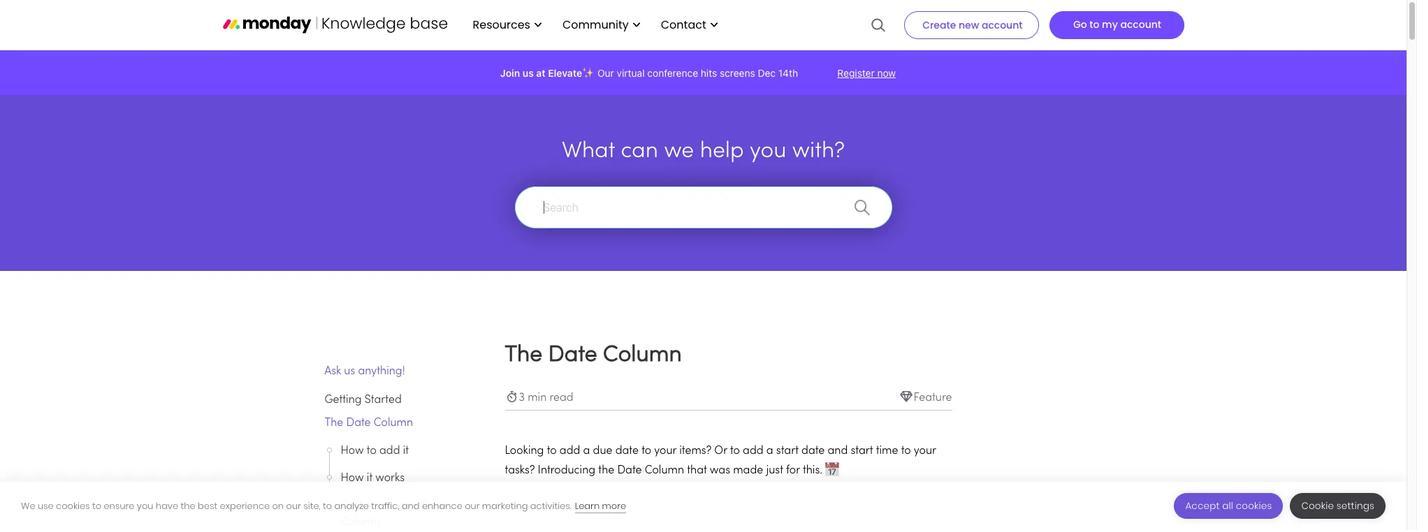 Task type: locate. For each thing, give the bounding box(es) containing it.
1 horizontal spatial date
[[421, 500, 446, 512]]

add
[[380, 446, 400, 457], [560, 446, 580, 457], [743, 446, 764, 457]]

screens
[[720, 67, 755, 79]]

dec
[[758, 67, 776, 79]]

learn
[[575, 499, 600, 513]]

how to add it
[[341, 446, 409, 457]]

due
[[593, 446, 613, 457]]

your left items?
[[654, 446, 677, 457]]

date down how it works 'link'
[[421, 500, 446, 512]]

cookies right the all
[[1236, 500, 1272, 513]]

you
[[750, 141, 787, 162], [137, 499, 153, 513]]

the left best
[[181, 499, 195, 513]]

0 horizontal spatial you
[[137, 499, 153, 513]]

1 horizontal spatial us
[[523, 67, 534, 79]]

0 vertical spatial the
[[505, 345, 543, 366]]

0 horizontal spatial and
[[402, 499, 420, 513]]

list
[[459, 0, 725, 50]]

how it works
[[341, 473, 405, 484]]

0 horizontal spatial date
[[346, 418, 371, 429]]

0 vertical spatial how
[[341, 446, 364, 457]]

our right "on"
[[286, 499, 301, 513]]

your right time at bottom right
[[914, 446, 936, 457]]

1 horizontal spatial it
[[403, 446, 409, 457]]

📅
[[826, 466, 840, 477]]

0 vertical spatial you
[[750, 141, 787, 162]]

the date column up read
[[505, 345, 682, 366]]

column inside customize your date column
[[341, 517, 380, 528]]

date down the getting started
[[346, 418, 371, 429]]

0 horizontal spatial our
[[286, 499, 301, 513]]

you right 'help'
[[750, 141, 787, 162]]

items?
[[680, 446, 712, 457]]

main content
[[0, 95, 1407, 531]]

2 how from the top
[[341, 473, 364, 484]]

0 vertical spatial the
[[599, 466, 615, 477]]

to up how it works
[[367, 446, 377, 457]]

d
[[618, 466, 626, 477]]

monday.com logo image
[[223, 10, 448, 39]]

0 horizontal spatial your
[[396, 500, 419, 512]]

0 vertical spatial and
[[828, 446, 848, 457]]

1 vertical spatial and
[[402, 499, 420, 513]]

1 vertical spatial the
[[325, 418, 343, 429]]

or
[[715, 446, 727, 457]]

1 vertical spatial the date column
[[325, 418, 413, 429]]

the up 3
[[505, 345, 543, 366]]

activities.
[[530, 499, 572, 513]]

just
[[766, 466, 783, 477]]

us
[[523, 67, 534, 79], [344, 366, 355, 377]]

1 horizontal spatial account
[[1121, 17, 1162, 31]]

how for how it works
[[341, 473, 364, 484]]

our
[[286, 499, 301, 513], [465, 499, 480, 513]]

2 a from the left
[[767, 446, 774, 457]]

cookies right use
[[56, 499, 90, 513]]

2 our from the left
[[465, 499, 480, 513]]

2 horizontal spatial add
[[743, 446, 764, 457]]

0 horizontal spatial cookies
[[56, 499, 90, 513]]

1 horizontal spatial a
[[767, 446, 774, 457]]

customize your date column link
[[341, 498, 471, 531]]

and inside 'looking to add a due date to your items? or to add a start date and start time to your tasks? introducing the'
[[828, 446, 848, 457]]

the down getting
[[325, 418, 343, 429]]

what
[[562, 141, 615, 162]]

1 horizontal spatial cookies
[[1236, 500, 1272, 513]]

1 a from the left
[[583, 446, 590, 457]]

date up d
[[616, 446, 639, 457]]

and right traffic,
[[402, 499, 420, 513]]

us left at
[[523, 67, 534, 79]]

it
[[403, 446, 409, 457], [367, 473, 373, 484]]

us right ask at the bottom left of the page
[[344, 366, 355, 377]]

0 vertical spatial the date column
[[505, 345, 682, 366]]

the
[[599, 466, 615, 477], [181, 499, 195, 513]]

None search field
[[508, 187, 899, 229]]

1 horizontal spatial the
[[505, 345, 543, 366]]

1 horizontal spatial our
[[465, 499, 480, 513]]

to up introducing
[[547, 446, 557, 457]]

the date column
[[505, 345, 682, 366], [325, 418, 413, 429]]

that
[[687, 466, 707, 477]]

1 horizontal spatial add
[[560, 446, 580, 457]]

1 horizontal spatial the
[[599, 466, 615, 477]]

community link
[[556, 13, 647, 37]]

to right go on the top right of the page
[[1090, 17, 1100, 31]]

column
[[603, 345, 682, 366], [374, 418, 413, 429], [645, 466, 684, 477], [341, 517, 380, 528]]

date
[[548, 345, 597, 366], [346, 418, 371, 429], [421, 500, 446, 512]]

resources
[[473, 17, 530, 33]]

introducing
[[538, 466, 596, 477]]

cookie
[[1302, 500, 1334, 513]]

contact
[[661, 17, 707, 33]]

0 vertical spatial us
[[523, 67, 534, 79]]

us for ask
[[344, 366, 355, 377]]

date inside customize your date column
[[421, 500, 446, 512]]

site,
[[303, 499, 321, 513]]

customize
[[341, 500, 393, 512]]

0 horizontal spatial the date column
[[325, 418, 413, 429]]

cookies
[[56, 499, 90, 513], [1236, 500, 1272, 513]]

1 vertical spatial us
[[344, 366, 355, 377]]

main element
[[459, 0, 1184, 50]]

how up analyze
[[341, 473, 364, 484]]

us inside ask us anything! link
[[344, 366, 355, 377]]

2 horizontal spatial date
[[548, 345, 597, 366]]

2 add from the left
[[560, 446, 580, 457]]

traffic,
[[371, 499, 399, 513]]

dialog
[[0, 482, 1407, 531]]

to right time at bottom right
[[901, 446, 911, 457]]

experience
[[220, 499, 270, 513]]

to right the or
[[730, 446, 740, 457]]

account right my
[[1121, 17, 1162, 31]]

a
[[583, 446, 590, 457], [767, 446, 774, 457]]

us for join
[[523, 67, 534, 79]]

you left have
[[137, 499, 153, 513]]

add up introducing
[[560, 446, 580, 457]]

community
[[563, 17, 629, 33]]

virtual
[[617, 67, 645, 79]]

cookies inside button
[[1236, 500, 1272, 513]]

1 horizontal spatial your
[[654, 446, 677, 457]]

account
[[1121, 17, 1162, 31], [982, 18, 1023, 32]]

0 horizontal spatial a
[[583, 446, 590, 457]]

the
[[505, 345, 543, 366], [325, 418, 343, 429]]

to
[[1090, 17, 1100, 31], [367, 446, 377, 457], [547, 446, 557, 457], [642, 446, 652, 457], [730, 446, 740, 457], [901, 446, 911, 457], [92, 499, 101, 513], [323, 499, 332, 513]]

our right enhance
[[465, 499, 480, 513]]

add inside 'link'
[[380, 446, 400, 457]]

0 horizontal spatial start
[[776, 446, 799, 457]]

3 add from the left
[[743, 446, 764, 457]]

it up how it works 'link'
[[403, 446, 409, 457]]

best
[[198, 499, 218, 513]]

and up "📅"
[[828, 446, 848, 457]]

the left d
[[599, 466, 615, 477]]

1 horizontal spatial date
[[802, 446, 825, 457]]

it left works
[[367, 473, 373, 484]]

the date column down the getting started
[[325, 418, 413, 429]]

a left due at the left bottom of page
[[583, 446, 590, 457]]

0 horizontal spatial us
[[344, 366, 355, 377]]

1 horizontal spatial you
[[750, 141, 787, 162]]

1 how from the top
[[341, 446, 364, 457]]

your down how it works 'link'
[[396, 500, 419, 512]]

date up this.
[[802, 446, 825, 457]]

add up 'made'
[[743, 446, 764, 457]]

join us at elevate ✨ our virtual conference hits screens dec 14th
[[500, 67, 798, 79]]

to up ate
[[642, 446, 652, 457]]

getting
[[325, 395, 362, 406]]

what can we help you with?
[[562, 141, 845, 162]]

1 horizontal spatial and
[[828, 446, 848, 457]]

1 horizontal spatial start
[[851, 446, 873, 457]]

add up works
[[380, 446, 400, 457]]

1 horizontal spatial the date column
[[505, 345, 682, 366]]

✨
[[582, 67, 595, 79]]

we
[[664, 141, 694, 162]]

2 vertical spatial date
[[421, 500, 446, 512]]

how up how it works
[[341, 446, 364, 457]]

settings
[[1337, 500, 1375, 513]]

0 vertical spatial it
[[403, 446, 409, 457]]

accept all cookies button
[[1175, 493, 1284, 519]]

0 horizontal spatial add
[[380, 446, 400, 457]]

0 horizontal spatial date
[[616, 446, 639, 457]]

register now link
[[838, 67, 907, 79]]

0 horizontal spatial it
[[367, 473, 373, 484]]

account right new
[[982, 18, 1023, 32]]

start up for
[[776, 446, 799, 457]]

1 add from the left
[[380, 446, 400, 457]]

dialog containing we use cookies to ensure you have the best experience on our site, to analyze traffic, and enhance our marketing activities.
[[0, 482, 1407, 531]]

0 horizontal spatial the
[[181, 499, 195, 513]]

a up 'just'
[[767, 446, 774, 457]]

column inside the date column link
[[374, 418, 413, 429]]

create
[[923, 18, 956, 32]]

and
[[828, 446, 848, 457], [402, 499, 420, 513]]

elevate
[[548, 67, 582, 79]]

list containing resources
[[459, 0, 725, 50]]

date up read
[[548, 345, 597, 366]]

1 start from the left
[[776, 446, 799, 457]]

1 vertical spatial how
[[341, 473, 364, 484]]

start left time at bottom right
[[851, 446, 873, 457]]



Task type: describe. For each thing, give the bounding box(es) containing it.
Search search field
[[515, 187, 892, 229]]

help
[[700, 141, 744, 162]]

main content containing what can we help you with?
[[0, 95, 1407, 531]]

this.
[[803, 466, 823, 477]]

1 our from the left
[[286, 499, 301, 513]]

your inside customize your date column
[[396, 500, 419, 512]]

cookies for use
[[56, 499, 90, 513]]

go to my account link
[[1050, 11, 1184, 39]]

go
[[1074, 17, 1087, 31]]

to inside 'link'
[[367, 446, 377, 457]]

create new account link
[[905, 11, 1040, 39]]

ensure
[[104, 499, 135, 513]]

ask us anything!
[[325, 366, 405, 377]]

1 date from the left
[[616, 446, 639, 457]]

cookie settings button
[[1291, 493, 1386, 519]]

new
[[959, 18, 979, 32]]

conference
[[648, 67, 698, 79]]

join
[[500, 67, 520, 79]]

how it works link
[[341, 470, 471, 487]]

our
[[598, 67, 614, 79]]

add for it
[[380, 446, 400, 457]]

search logo image
[[871, 0, 887, 50]]

how for how to add it
[[341, 446, 364, 457]]

3 min read
[[519, 393, 574, 404]]

getting started
[[325, 395, 402, 406]]

to left the ensure
[[92, 499, 101, 513]]

looking
[[505, 446, 544, 457]]

analyze
[[334, 499, 369, 513]]

register now
[[838, 67, 896, 79]]

learn more link
[[575, 499, 626, 513]]

3
[[519, 393, 525, 404]]

with?
[[793, 141, 845, 162]]

for
[[786, 466, 800, 477]]

ask us anything! link
[[325, 363, 471, 380]]

made
[[733, 466, 763, 477]]

more
[[602, 499, 626, 513]]

1 vertical spatial it
[[367, 473, 373, 484]]

the date column link
[[325, 415, 471, 432]]

contact link
[[654, 13, 725, 37]]

started
[[365, 395, 402, 406]]

we
[[21, 499, 35, 513]]

getting started link
[[325, 395, 402, 406]]

1 vertical spatial the
[[181, 499, 195, 513]]

ate
[[626, 466, 642, 477]]

works
[[376, 473, 405, 484]]

0 horizontal spatial account
[[982, 18, 1023, 32]]

cookies for all
[[1236, 500, 1272, 513]]

all
[[1223, 500, 1234, 513]]

register
[[838, 67, 875, 79]]

1 vertical spatial you
[[137, 499, 153, 513]]

my
[[1102, 17, 1118, 31]]

looking to add a due date to your items? or to add a start date and start time to your tasks? introducing the
[[505, 446, 936, 477]]

read
[[550, 393, 574, 404]]

enhance
[[422, 499, 463, 513]]

go to my account
[[1074, 17, 1162, 31]]

d ate column that was made just for this. 📅
[[618, 466, 840, 477]]

was
[[710, 466, 730, 477]]

time
[[876, 446, 899, 457]]

have
[[156, 499, 178, 513]]

how to add it link
[[341, 443, 471, 460]]

on
[[272, 499, 284, 513]]

1 vertical spatial date
[[346, 418, 371, 429]]

resources link
[[466, 13, 549, 37]]

use
[[38, 499, 54, 513]]

add for a
[[560, 446, 580, 457]]

min
[[528, 393, 547, 404]]

marketing
[[482, 499, 528, 513]]

the inside 'looking to add a due date to your items? or to add a start date and start time to your tasks? introducing the'
[[599, 466, 615, 477]]

to inside main element
[[1090, 17, 1100, 31]]

at
[[536, 67, 546, 79]]

to right site,
[[323, 499, 332, 513]]

create new account
[[923, 18, 1023, 32]]

anything!
[[358, 366, 405, 377]]

2 start from the left
[[851, 446, 873, 457]]

accept
[[1186, 500, 1220, 513]]

0 vertical spatial date
[[548, 345, 597, 366]]

feature
[[914, 393, 952, 404]]

2 date from the left
[[802, 446, 825, 457]]

hits
[[701, 67, 717, 79]]

0 horizontal spatial the
[[325, 418, 343, 429]]

14th
[[779, 67, 798, 79]]

we use cookies to ensure you have the best experience on our site, to analyze traffic, and enhance our marketing activities. learn more
[[21, 499, 626, 513]]

cookie settings
[[1302, 500, 1375, 513]]

now
[[878, 67, 896, 79]]

2 horizontal spatial your
[[914, 446, 936, 457]]

accept all cookies
[[1186, 500, 1272, 513]]

can
[[621, 141, 658, 162]]

tasks?
[[505, 466, 535, 477]]

ask
[[325, 366, 341, 377]]

customize your date column
[[341, 500, 446, 528]]



Task type: vqa. For each thing, say whether or not it's contained in the screenshot.
'applications' in You can read more on enabling SCIM Provisioning for existing monday.com applications below:
no



